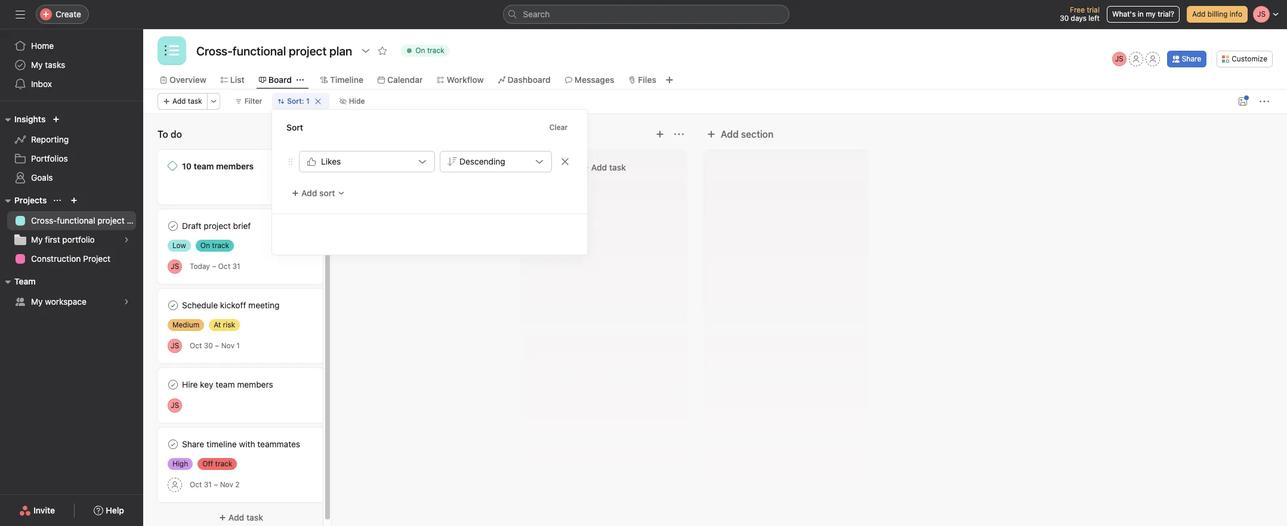 Task type: describe. For each thing, give the bounding box(es) containing it.
messages
[[575, 75, 615, 85]]

new project or portfolio image
[[71, 197, 78, 204]]

first for hire
[[382, 161, 397, 171]]

js for js button underneath medium
[[171, 341, 179, 350]]

filter button
[[230, 93, 268, 110]]

members for hire key team members
[[237, 380, 273, 390]]

completed checkbox for schedule kickoff meeting
[[166, 298, 180, 313]]

billing
[[1208, 10, 1228, 19]]

dashboard
[[508, 75, 551, 85]]

track inside dropdown button
[[427, 46, 445, 55]]

2
[[235, 481, 240, 490]]

– for timeline
[[214, 481, 218, 490]]

teammates
[[257, 439, 300, 450]]

timeline link
[[321, 73, 364, 87]]

workflow
[[447, 75, 484, 85]]

add inside button
[[1193, 10, 1206, 19]]

clear
[[550, 123, 568, 132]]

share timeline with teammates
[[182, 439, 300, 450]]

oct for schedule
[[190, 341, 202, 350]]

project
[[83, 254, 110, 264]]

remove image
[[561, 157, 570, 167]]

more actions image
[[1260, 97, 1270, 106]]

0 horizontal spatial project
[[97, 216, 125, 226]]

create
[[56, 9, 81, 19]]

my
[[1146, 10, 1156, 19]]

completed checkbox for hire key team members
[[166, 378, 180, 392]]

likes button
[[299, 151, 435, 173]]

portfolio
[[62, 235, 95, 245]]

search
[[523, 9, 550, 19]]

projects button
[[0, 193, 47, 208]]

on track inside dropdown button
[[416, 46, 445, 55]]

help
[[106, 506, 124, 516]]

clear button
[[544, 119, 573, 136]]

construction project
[[31, 254, 110, 264]]

goals
[[31, 173, 53, 183]]

low
[[173, 241, 186, 250]]

Completed milestone checkbox
[[168, 161, 177, 171]]

days
[[1071, 14, 1087, 23]]

list link
[[221, 73, 245, 87]]

kickoff
[[220, 300, 246, 310]]

inbox link
[[7, 75, 136, 94]]

js for js button underneath low
[[171, 262, 179, 271]]

1 vertical spatial on
[[200, 241, 210, 250]]

in
[[1138, 10, 1144, 19]]

dialog containing sort
[[272, 110, 587, 255]]

cross-
[[31, 216, 57, 226]]

filter
[[245, 97, 262, 106]]

free trial 30 days left
[[1060, 5, 1100, 23]]

high
[[173, 460, 188, 469]]

add section
[[721, 129, 774, 140]]

show options image
[[361, 46, 371, 56]]

add down overview link
[[173, 97, 186, 106]]

completed image for draft
[[166, 219, 180, 233]]

tab actions image
[[297, 76, 304, 84]]

share for share timeline with teammates
[[182, 439, 204, 450]]

hide sidebar image
[[16, 10, 25, 19]]

info
[[1230, 10, 1243, 19]]

inbox
[[31, 79, 52, 89]]

global element
[[0, 29, 143, 101]]

functional
[[57, 216, 95, 226]]

see details, my first portfolio image
[[123, 236, 130, 244]]

completed image for share timeline with teammates
[[166, 438, 180, 452]]

0 horizontal spatial team
[[194, 161, 214, 171]]

section
[[741, 129, 774, 140]]

js button down low
[[168, 259, 182, 274]]

js for js button under hire key team members
[[171, 401, 179, 410]]

1 inside dropdown button
[[306, 97, 310, 106]]

1 horizontal spatial team
[[216, 380, 235, 390]]

share for share
[[1182, 54, 1202, 63]]

task for bottommost add task button
[[247, 513, 263, 523]]

today
[[190, 262, 210, 271]]

off
[[203, 460, 213, 469]]

reporting link
[[7, 130, 136, 149]]

what's in my trial? button
[[1107, 6, 1180, 23]]

portfolios
[[31, 153, 68, 164]]

schedule kickoff meeting
[[182, 300, 280, 310]]

show options, current sort, top image
[[54, 197, 61, 204]]

add billing info button
[[1187, 6, 1248, 23]]

workflow link
[[437, 73, 484, 87]]

schedule
[[182, 300, 218, 310]]

my tasks
[[31, 60, 65, 70]]

my first portfolio link
[[7, 230, 136, 250]]

hide
[[349, 97, 365, 106]]

overview
[[170, 75, 206, 85]]

search button
[[503, 5, 789, 24]]

members right 10
[[216, 161, 254, 171]]

at risk
[[214, 321, 235, 330]]

add task image
[[655, 130, 665, 139]]

js button down the what's
[[1113, 52, 1127, 66]]

nov for kickoff
[[221, 341, 235, 350]]

add billing info
[[1193, 10, 1243, 19]]

cross-functional project plan
[[31, 216, 143, 226]]

team button
[[0, 275, 36, 289]]

share button
[[1167, 51, 1207, 67]]

10 team members
[[182, 161, 254, 171]]

board
[[269, 75, 292, 85]]

to do
[[158, 129, 182, 140]]

customize button
[[1217, 51, 1273, 67]]

task for middle add task button
[[609, 162, 626, 173]]

0 vertical spatial oct
[[218, 262, 230, 271]]

completed milestone image
[[168, 161, 177, 171]]

teams element
[[0, 271, 143, 314]]

add inside dropdown button
[[301, 188, 317, 198]]

5
[[399, 161, 404, 171]]

projects
[[14, 195, 47, 205]]

js for js button below the what's
[[1116, 54, 1124, 63]]

0 vertical spatial add task button
[[158, 93, 208, 110]]

invite
[[33, 506, 55, 516]]

completed image for hire
[[166, 378, 180, 392]]

files
[[638, 75, 657, 85]]

add down 2
[[229, 513, 244, 523]]

add task for middle add task button
[[592, 162, 626, 173]]

team
[[14, 276, 36, 287]]

files link
[[629, 73, 657, 87]]

completed checkbox for draft project brief
[[166, 219, 180, 233]]

sort:
[[287, 97, 304, 106]]

insights
[[14, 114, 46, 124]]

home
[[31, 41, 54, 51]]

hire for hire key team members
[[182, 380, 198, 390]]

1 vertical spatial 30
[[204, 341, 213, 350]]

– for kickoff
[[215, 341, 219, 350]]

add to starred image
[[378, 46, 388, 56]]

oct 30 – nov 1
[[190, 341, 240, 350]]



Task type: vqa. For each thing, say whether or not it's contained in the screenshot.
the leftmost 30
yes



Task type: locate. For each thing, give the bounding box(es) containing it.
calendar link
[[378, 73, 423, 87]]

brief
[[233, 221, 251, 231]]

0 vertical spatial nov
[[221, 341, 235, 350]]

my inside global element
[[31, 60, 43, 70]]

project left brief
[[204, 221, 231, 231]]

add tab image
[[665, 75, 675, 85]]

my
[[31, 60, 43, 70], [31, 235, 43, 245], [31, 297, 43, 307]]

2 completed image from the top
[[166, 378, 180, 392]]

completed image up medium
[[166, 298, 180, 313]]

invite button
[[11, 500, 63, 522]]

add left sort
[[301, 188, 317, 198]]

first left the "5"
[[382, 161, 397, 171]]

2 vertical spatial –
[[214, 481, 218, 490]]

descending
[[460, 156, 505, 167]]

medium
[[173, 321, 199, 330]]

1 vertical spatial completed image
[[166, 438, 180, 452]]

0 vertical spatial completed image
[[166, 298, 180, 313]]

1 vertical spatial completed image
[[166, 378, 180, 392]]

free
[[1070, 5, 1085, 14]]

add task down the overview
[[173, 97, 202, 106]]

2 vertical spatial my
[[31, 297, 43, 307]]

2 horizontal spatial add task
[[592, 162, 626, 173]]

1 vertical spatial hire
[[182, 380, 198, 390]]

team right 10
[[194, 161, 214, 171]]

hire first 5 members
[[364, 161, 442, 171]]

likes
[[321, 156, 341, 167]]

oct
[[218, 262, 230, 271], [190, 341, 202, 350], [190, 481, 202, 490]]

on inside dropdown button
[[416, 46, 425, 55]]

risk
[[223, 321, 235, 330]]

on track
[[416, 46, 445, 55], [200, 241, 229, 250]]

task
[[188, 97, 202, 106], [609, 162, 626, 173], [247, 513, 263, 523]]

what's
[[1113, 10, 1136, 19]]

nov left 2
[[220, 481, 233, 490]]

completed image
[[166, 219, 180, 233], [166, 378, 180, 392]]

trial
[[1087, 5, 1100, 14]]

0 horizontal spatial add task
[[173, 97, 202, 106]]

members right 'key'
[[237, 380, 273, 390]]

construction project link
[[7, 250, 136, 269]]

add task down 2
[[229, 513, 263, 523]]

js down medium
[[171, 341, 179, 350]]

Completed checkbox
[[166, 219, 180, 233], [166, 298, 180, 313], [166, 378, 180, 392], [166, 438, 180, 452]]

messages link
[[565, 73, 615, 87]]

add task button
[[158, 93, 208, 110], [528, 157, 681, 178], [158, 507, 325, 527]]

0 horizontal spatial on
[[200, 241, 210, 250]]

0 vertical spatial –
[[212, 262, 216, 271]]

on track down draft project brief
[[200, 241, 229, 250]]

add task right "remove" icon
[[592, 162, 626, 173]]

4 completed checkbox from the top
[[166, 438, 180, 452]]

my left tasks
[[31, 60, 43, 70]]

0 horizontal spatial 31
[[204, 481, 212, 490]]

2 vertical spatial track
[[215, 460, 232, 469]]

timeline
[[207, 439, 237, 450]]

1 horizontal spatial add task
[[229, 513, 263, 523]]

first
[[382, 161, 397, 171], [45, 235, 60, 245]]

members right the "5"
[[406, 161, 442, 171]]

first for my
[[45, 235, 60, 245]]

1 vertical spatial team
[[216, 380, 235, 390]]

completed image left 'key'
[[166, 378, 180, 392]]

0 vertical spatial add task
[[173, 97, 202, 106]]

add task image
[[293, 130, 302, 139]]

0 vertical spatial on
[[416, 46, 425, 55]]

hire left 'key'
[[182, 380, 198, 390]]

track for with
[[215, 460, 232, 469]]

add
[[1193, 10, 1206, 19], [173, 97, 186, 106], [721, 129, 739, 140], [592, 162, 607, 173], [301, 188, 317, 198], [229, 513, 244, 523]]

first inside projects element
[[45, 235, 60, 245]]

1 vertical spatial share
[[182, 439, 204, 450]]

my for my tasks
[[31, 60, 43, 70]]

nov down risk
[[221, 341, 235, 350]]

0 horizontal spatial 30
[[204, 341, 213, 350]]

js down low
[[171, 262, 179, 271]]

completed checkbox left 'draft'
[[166, 219, 180, 233]]

js
[[1116, 54, 1124, 63], [171, 262, 179, 271], [171, 341, 179, 350], [171, 401, 179, 410]]

add left section
[[721, 129, 739, 140]]

track
[[427, 46, 445, 55], [212, 241, 229, 250], [215, 460, 232, 469]]

my for my first portfolio
[[31, 235, 43, 245]]

portfolios link
[[7, 149, 136, 168]]

on up calendar
[[416, 46, 425, 55]]

0 horizontal spatial task
[[188, 97, 202, 106]]

js button down hire key team members
[[168, 399, 182, 413]]

add left billing
[[1193, 10, 1206, 19]]

projects element
[[0, 190, 143, 271]]

10
[[182, 161, 192, 171]]

insights element
[[0, 109, 143, 190]]

help button
[[86, 500, 132, 522]]

my workspace link
[[7, 293, 136, 312]]

1 my from the top
[[31, 60, 43, 70]]

completed image
[[166, 298, 180, 313], [166, 438, 180, 452]]

1 horizontal spatial 30
[[1060, 14, 1069, 23]]

2 my from the top
[[31, 235, 43, 245]]

add section button
[[702, 124, 779, 145]]

0 vertical spatial team
[[194, 161, 214, 171]]

more actions image
[[210, 98, 217, 105]]

31 down off
[[204, 481, 212, 490]]

sort: 1 button
[[272, 93, 329, 110]]

on up today
[[200, 241, 210, 250]]

31 right today
[[232, 262, 240, 271]]

completed checkbox up high
[[166, 438, 180, 452]]

add right "remove" icon
[[592, 162, 607, 173]]

oct left 2
[[190, 481, 202, 490]]

add task for top add task button
[[173, 97, 202, 106]]

completed image for schedule kickoff meeting
[[166, 298, 180, 313]]

descending button
[[440, 151, 552, 173]]

1 horizontal spatial on track
[[416, 46, 445, 55]]

insights button
[[0, 112, 46, 127]]

today – oct 31
[[190, 262, 240, 271]]

oct down medium
[[190, 341, 202, 350]]

0 vertical spatial completed image
[[166, 219, 180, 233]]

1 horizontal spatial 31
[[232, 262, 240, 271]]

2 vertical spatial add task
[[229, 513, 263, 523]]

new image
[[53, 116, 60, 123]]

project left "plan"
[[97, 216, 125, 226]]

clear image
[[314, 98, 322, 105]]

dialog
[[272, 110, 587, 255]]

1 horizontal spatial project
[[204, 221, 231, 231]]

share
[[1182, 54, 1202, 63], [182, 439, 204, 450]]

2 vertical spatial task
[[247, 513, 263, 523]]

0 vertical spatial share
[[1182, 54, 1202, 63]]

share down add billing info button
[[1182, 54, 1202, 63]]

3 completed checkbox from the top
[[166, 378, 180, 392]]

save options image
[[1239, 97, 1248, 106]]

0 horizontal spatial first
[[45, 235, 60, 245]]

team right 'key'
[[216, 380, 235, 390]]

track up "workflow" link
[[427, 46, 445, 55]]

2 vertical spatial oct
[[190, 481, 202, 490]]

hide button
[[334, 93, 370, 110]]

off track
[[203, 460, 232, 469]]

calendar
[[387, 75, 423, 85]]

1 left 'clear' icon
[[306, 97, 310, 106]]

1 vertical spatial nov
[[220, 481, 233, 490]]

1 horizontal spatial task
[[247, 513, 263, 523]]

0 vertical spatial my
[[31, 60, 43, 70]]

tasks
[[45, 60, 65, 70]]

0 horizontal spatial 1
[[237, 341, 240, 350]]

cross-functional project plan link
[[7, 211, 143, 230]]

0 vertical spatial first
[[382, 161, 397, 171]]

1 vertical spatial first
[[45, 235, 60, 245]]

hire key team members
[[182, 380, 273, 390]]

create button
[[36, 5, 89, 24]]

– right today
[[212, 262, 216, 271]]

2 completed checkbox from the top
[[166, 298, 180, 313]]

3 my from the top
[[31, 297, 43, 307]]

1 horizontal spatial hire
[[364, 161, 379, 171]]

hire
[[364, 161, 379, 171], [182, 380, 198, 390]]

trial?
[[1158, 10, 1175, 19]]

at
[[214, 321, 221, 330]]

draft project brief
[[182, 221, 251, 231]]

sort: 1
[[287, 97, 310, 106]]

1 up hire key team members
[[237, 341, 240, 350]]

1 vertical spatial –
[[215, 341, 219, 350]]

my workspace
[[31, 297, 87, 307]]

share inside button
[[1182, 54, 1202, 63]]

2 horizontal spatial task
[[609, 162, 626, 173]]

hire left the "5"
[[364, 161, 379, 171]]

2 completed image from the top
[[166, 438, 180, 452]]

1 horizontal spatial 1
[[306, 97, 310, 106]]

my for my workspace
[[31, 297, 43, 307]]

list image
[[165, 44, 179, 58]]

sort
[[319, 188, 335, 198]]

1 vertical spatial oct
[[190, 341, 202, 350]]

on track up calendar
[[416, 46, 445, 55]]

task for top add task button
[[188, 97, 202, 106]]

what's in my trial?
[[1113, 10, 1175, 19]]

1 vertical spatial on track
[[200, 241, 229, 250]]

0 vertical spatial 31
[[232, 262, 240, 271]]

None text field
[[193, 40, 355, 61]]

oct 31 – nov 2
[[190, 481, 240, 490]]

0 horizontal spatial on track
[[200, 241, 229, 250]]

see details, my workspace image
[[123, 298, 130, 306]]

draft
[[182, 221, 202, 231]]

1 vertical spatial add task
[[592, 162, 626, 173]]

with
[[239, 439, 255, 450]]

list
[[230, 75, 245, 85]]

my down team
[[31, 297, 43, 307]]

present
[[521, 129, 555, 140]]

1 completed checkbox from the top
[[166, 219, 180, 233]]

track for brief
[[212, 241, 229, 250]]

1 vertical spatial 1
[[237, 341, 240, 350]]

share up high
[[182, 439, 204, 450]]

1 horizontal spatial share
[[1182, 54, 1202, 63]]

team
[[194, 161, 214, 171], [216, 380, 235, 390]]

meeting
[[248, 300, 280, 310]]

1 horizontal spatial on
[[416, 46, 425, 55]]

my first portfolio
[[31, 235, 95, 245]]

1 vertical spatial task
[[609, 162, 626, 173]]

completed image left 'draft'
[[166, 219, 180, 233]]

– down off track
[[214, 481, 218, 490]]

add task
[[173, 97, 202, 106], [592, 162, 626, 173], [229, 513, 263, 523]]

dashboard link
[[498, 73, 551, 87]]

0 vertical spatial on track
[[416, 46, 445, 55]]

completed checkbox up medium
[[166, 298, 180, 313]]

1 vertical spatial my
[[31, 235, 43, 245]]

oct for share
[[190, 481, 202, 490]]

add task for bottommost add task button
[[229, 513, 263, 523]]

more section actions image
[[675, 130, 684, 139]]

1 vertical spatial add task button
[[528, 157, 681, 178]]

completed checkbox left 'key'
[[166, 378, 180, 392]]

search list box
[[503, 5, 789, 24]]

members
[[216, 161, 254, 171], [406, 161, 442, 171], [237, 380, 273, 390]]

my inside teams 'element'
[[31, 297, 43, 307]]

my inside projects element
[[31, 235, 43, 245]]

hire for hire first 5 members
[[364, 161, 379, 171]]

js up high
[[171, 401, 179, 410]]

1 horizontal spatial first
[[382, 161, 397, 171]]

js down the what's
[[1116, 54, 1124, 63]]

on
[[416, 46, 425, 55], [200, 241, 210, 250]]

plan
[[127, 216, 143, 226]]

0 vertical spatial hire
[[364, 161, 379, 171]]

0 horizontal spatial share
[[182, 439, 204, 450]]

add inside button
[[721, 129, 739, 140]]

0 vertical spatial track
[[427, 46, 445, 55]]

completed image up high
[[166, 438, 180, 452]]

completed checkbox for share timeline with teammates
[[166, 438, 180, 452]]

home link
[[7, 36, 136, 56]]

2 vertical spatial add task button
[[158, 507, 325, 527]]

track right off
[[215, 460, 232, 469]]

first up construction
[[45, 235, 60, 245]]

1 completed image from the top
[[166, 298, 180, 313]]

add sort button
[[284, 183, 353, 204]]

members for hire first 5 members
[[406, 161, 442, 171]]

js button down medium
[[168, 339, 182, 353]]

customize
[[1232, 54, 1268, 63]]

oct right today
[[218, 262, 230, 271]]

left
[[1089, 14, 1100, 23]]

add sort
[[301, 188, 335, 198]]

– down at at the bottom of the page
[[215, 341, 219, 350]]

1 completed image from the top
[[166, 219, 180, 233]]

track down draft project brief
[[212, 241, 229, 250]]

0 vertical spatial 1
[[306, 97, 310, 106]]

1 vertical spatial 31
[[204, 481, 212, 490]]

0 vertical spatial 30
[[1060, 14, 1069, 23]]

overview link
[[160, 73, 206, 87]]

1 vertical spatial track
[[212, 241, 229, 250]]

0 horizontal spatial hire
[[182, 380, 198, 390]]

30 inside free trial 30 days left
[[1060, 14, 1069, 23]]

my down cross-
[[31, 235, 43, 245]]

0 vertical spatial task
[[188, 97, 202, 106]]

nov for timeline
[[220, 481, 233, 490]]



